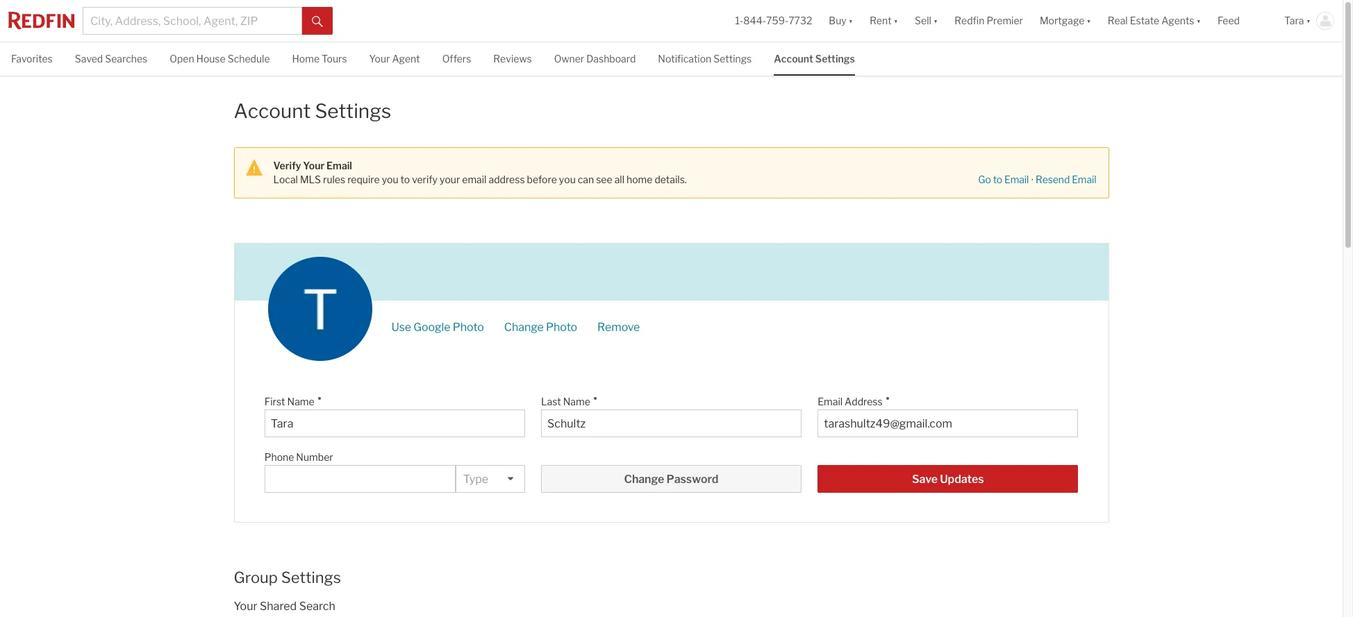 Task type: locate. For each thing, give the bounding box(es) containing it.
name for last name
[[563, 396, 590, 408]]

group
[[234, 569, 278, 587]]

email
[[327, 159, 352, 171], [1005, 174, 1029, 185], [1072, 174, 1097, 185], [818, 396, 843, 408]]

rules
[[323, 173, 345, 185]]

2 ▾ from the left
[[894, 15, 898, 27]]

real estate agents ▾ button
[[1100, 0, 1209, 42]]

notification settings
[[658, 53, 752, 65]]

group settings
[[234, 569, 341, 587]]

email address
[[818, 396, 883, 408]]

change
[[504, 321, 544, 334], [624, 473, 664, 486]]

0 horizontal spatial account settings
[[234, 99, 391, 123]]

details.
[[655, 173, 687, 185]]

1 horizontal spatial name
[[563, 396, 590, 408]]

account
[[774, 53, 813, 65], [234, 99, 311, 123]]

your left agent
[[369, 53, 390, 65]]

mortgage ▾
[[1040, 15, 1091, 27]]

verify
[[273, 159, 301, 171]]

settings down 1-
[[714, 53, 752, 65]]

▾ inside real estate agents ▾ link
[[1197, 15, 1201, 27]]

your up mls
[[303, 159, 325, 171]]

google
[[414, 321, 451, 334]]

0 vertical spatial your
[[369, 53, 390, 65]]

▾ right the agents
[[1197, 15, 1201, 27]]

section
[[234, 147, 1109, 199]]

2 vertical spatial your
[[234, 600, 257, 613]]

section containing verify your email
[[234, 147, 1109, 199]]

tara ▾
[[1284, 15, 1311, 27]]

▾ for sell ▾
[[934, 15, 938, 27]]

photo left remove
[[546, 321, 577, 334]]

▾ right mortgage
[[1087, 15, 1091, 27]]

your for shared
[[234, 600, 257, 613]]

rent
[[870, 15, 892, 27]]

2 horizontal spatial your
[[369, 53, 390, 65]]

home
[[292, 53, 320, 65]]

real estate agents ▾ link
[[1108, 0, 1201, 42]]

▾
[[849, 15, 853, 27], [894, 15, 898, 27], [934, 15, 938, 27], [1087, 15, 1091, 27], [1197, 15, 1201, 27], [1306, 15, 1311, 27]]

1 horizontal spatial to
[[993, 174, 1002, 185]]

go
[[978, 174, 991, 185]]

buy ▾ button
[[821, 0, 861, 42]]

real
[[1108, 15, 1128, 27]]

account up verify
[[234, 99, 311, 123]]

2 name from the left
[[563, 396, 590, 408]]

1 horizontal spatial you
[[559, 173, 576, 185]]

to right go
[[993, 174, 1002, 185]]

▾ inside buy ▾ dropdown button
[[849, 15, 853, 27]]

0 horizontal spatial change
[[504, 321, 544, 334]]

phone
[[265, 451, 294, 463]]

0 vertical spatial account
[[774, 53, 813, 65]]

2 to from the left
[[993, 174, 1002, 185]]

you left can
[[559, 173, 576, 185]]

shared
[[260, 600, 297, 613]]

open house schedule link
[[170, 42, 270, 74]]

favorites link
[[11, 42, 53, 74]]

2 you from the left
[[559, 173, 576, 185]]

settings inside notification settings link
[[714, 53, 752, 65]]

6 ▾ from the left
[[1306, 15, 1311, 27]]

settings down buy
[[815, 53, 855, 65]]

change inside button
[[624, 473, 664, 486]]

▾ for mortgage ▾
[[1087, 15, 1091, 27]]

buy ▾ button
[[829, 0, 853, 42]]

account settings down home
[[234, 99, 391, 123]]

schedule
[[228, 53, 270, 65]]

1 name from the left
[[287, 396, 314, 408]]

▾ inside sell ▾ dropdown button
[[934, 15, 938, 27]]

owner dashboard
[[554, 53, 636, 65]]

agents
[[1162, 15, 1195, 27]]

redfin premier
[[955, 15, 1023, 27]]

first name
[[265, 396, 314, 408]]

mortgage ▾ button
[[1032, 0, 1100, 42]]

your shared search
[[234, 600, 335, 613]]

▾ right rent at the top right
[[894, 15, 898, 27]]

remove
[[597, 321, 640, 334]]

your inside 'link'
[[369, 53, 390, 65]]

0 horizontal spatial photo
[[453, 321, 484, 334]]

4 ▾ from the left
[[1087, 15, 1091, 27]]

rent ▾
[[870, 15, 898, 27]]

0 horizontal spatial name
[[287, 396, 314, 408]]

your down group
[[234, 600, 257, 613]]

▾ for buy ▾
[[849, 15, 853, 27]]

5 ▾ from the left
[[1197, 15, 1201, 27]]

notification
[[658, 53, 712, 65]]

you
[[382, 173, 398, 185], [559, 173, 576, 185]]

your for agent
[[369, 53, 390, 65]]

1 ▾ from the left
[[849, 15, 853, 27]]

name right the first
[[287, 396, 314, 408]]

your
[[369, 53, 390, 65], [303, 159, 325, 171], [234, 600, 257, 613]]

photo
[[453, 321, 484, 334], [546, 321, 577, 334]]

change password
[[624, 473, 719, 486]]

1 horizontal spatial your
[[303, 159, 325, 171]]

name
[[287, 396, 314, 408], [563, 396, 590, 408]]

require
[[347, 173, 380, 185]]

1 vertical spatial your
[[303, 159, 325, 171]]

to left the verify
[[401, 173, 410, 185]]

1 horizontal spatial account
[[774, 53, 813, 65]]

use google photo button
[[391, 321, 485, 334]]

name right last
[[563, 396, 590, 408]]

▾ right tara
[[1306, 15, 1311, 27]]

1-
[[735, 15, 743, 27]]

notification settings link
[[658, 42, 752, 74]]

account settings
[[774, 53, 855, 65], [234, 99, 391, 123]]

owner dashboard link
[[554, 42, 636, 74]]

▾ inside mortgage ▾ dropdown button
[[1087, 15, 1091, 27]]

0 vertical spatial account settings
[[774, 53, 855, 65]]

buy ▾
[[829, 15, 853, 27]]

account inside account settings link
[[774, 53, 813, 65]]

settings inside account settings link
[[815, 53, 855, 65]]

0 horizontal spatial your
[[234, 600, 257, 613]]

email left the ‧
[[1005, 174, 1029, 185]]

photo right google
[[453, 321, 484, 334]]

▾ right sell
[[934, 15, 938, 27]]

0 horizontal spatial account
[[234, 99, 311, 123]]

sell
[[915, 15, 931, 27]]

▾ right buy
[[849, 15, 853, 27]]

first name. required field. element
[[265, 389, 518, 410]]

to inside go to email ‧ resend email
[[993, 174, 1002, 185]]

▾ inside rent ▾ dropdown button
[[894, 15, 898, 27]]

you right 'require' on the top left of the page
[[382, 173, 398, 185]]

verify
[[412, 173, 438, 185]]

change password button
[[541, 465, 802, 493]]

0 horizontal spatial you
[[382, 173, 398, 185]]

last
[[541, 396, 561, 408]]

2 photo from the left
[[546, 321, 577, 334]]

3 ▾ from the left
[[934, 15, 938, 27]]

1 horizontal spatial account settings
[[774, 53, 855, 65]]

home tours link
[[292, 42, 347, 74]]

account down 7732
[[774, 53, 813, 65]]

can
[[578, 173, 594, 185]]

0 horizontal spatial to
[[401, 173, 410, 185]]

your agent
[[369, 53, 420, 65]]

account settings down 7732
[[774, 53, 855, 65]]

1 horizontal spatial change
[[624, 473, 664, 486]]

change for change photo
[[504, 321, 544, 334]]

1 vertical spatial change
[[624, 473, 664, 486]]

use google photo
[[391, 321, 484, 334]]

redfin
[[955, 15, 985, 27]]

1 horizontal spatial photo
[[546, 321, 577, 334]]

0 vertical spatial change
[[504, 321, 544, 334]]



Task type: describe. For each thing, give the bounding box(es) containing it.
844-
[[743, 15, 766, 27]]

Last Name text field
[[547, 417, 795, 431]]

first
[[265, 396, 285, 408]]

email address. required field. element
[[818, 389, 1071, 410]]

account settings link
[[774, 42, 855, 74]]

save updates button
[[818, 465, 1078, 493]]

phone number element
[[265, 444, 448, 465]]

address
[[489, 173, 525, 185]]

mls
[[300, 173, 321, 185]]

use
[[391, 321, 411, 334]]

go to email ‧ resend email
[[978, 173, 1097, 185]]

search
[[299, 600, 335, 613]]

7732
[[789, 15, 812, 27]]

reviews link
[[493, 42, 532, 74]]

saved
[[75, 53, 103, 65]]

sell ▾ button
[[907, 0, 946, 42]]

name for first name
[[287, 396, 314, 408]]

updates
[[940, 473, 984, 486]]

resend
[[1036, 174, 1070, 185]]

type
[[463, 473, 488, 486]]

mortgage ▾ button
[[1040, 0, 1091, 42]]

agent
[[392, 53, 420, 65]]

Email Address email field
[[824, 417, 1072, 431]]

▾ for tara ▾
[[1306, 15, 1311, 27]]

tours
[[322, 53, 347, 65]]

home
[[627, 173, 653, 185]]

saved searches link
[[75, 42, 147, 74]]

local
[[273, 173, 298, 185]]

home tours
[[292, 53, 347, 65]]

1 to from the left
[[401, 173, 410, 185]]

mortgage
[[1040, 15, 1085, 27]]

owner
[[554, 53, 584, 65]]

feed
[[1218, 15, 1240, 27]]

open house schedule
[[170, 53, 270, 65]]

last name
[[541, 396, 590, 408]]

▾ for rent ▾
[[894, 15, 898, 27]]

searches
[[105, 53, 147, 65]]

settings up search
[[281, 569, 341, 587]]

email up rules
[[327, 159, 352, 171]]

1 photo from the left
[[453, 321, 484, 334]]

verify your email
[[273, 159, 352, 171]]

before
[[527, 173, 557, 185]]

phone number
[[265, 451, 333, 463]]

email right resend
[[1072, 174, 1097, 185]]

all
[[615, 173, 625, 185]]

City, Address, School, Agent, ZIP search field
[[83, 7, 302, 35]]

1 vertical spatial account settings
[[234, 99, 391, 123]]

open
[[170, 53, 194, 65]]

1 vertical spatial account
[[234, 99, 311, 123]]

feed button
[[1209, 0, 1276, 42]]

house
[[196, 53, 226, 65]]

save
[[912, 473, 938, 486]]

email
[[462, 173, 487, 185]]

tara
[[1284, 15, 1304, 27]]

sell ▾
[[915, 15, 938, 27]]

1-844-759-7732
[[735, 15, 812, 27]]

redfin premier button
[[946, 0, 1032, 42]]

remove button
[[597, 321, 641, 334]]

offers
[[442, 53, 471, 65]]

real estate agents ▾
[[1108, 15, 1201, 27]]

email left "address"
[[818, 396, 843, 408]]

your
[[440, 173, 460, 185]]

saved searches
[[75, 53, 147, 65]]

dashboard
[[586, 53, 636, 65]]

submit search image
[[312, 16, 323, 27]]

go to email button
[[978, 174, 1030, 187]]

settings down tours
[[315, 99, 391, 123]]

your agent link
[[369, 42, 420, 74]]

rent ▾ button
[[861, 0, 907, 42]]

rent ▾ button
[[870, 0, 898, 42]]

First Name text field
[[271, 417, 519, 431]]

change for change password
[[624, 473, 664, 486]]

change photo
[[504, 321, 577, 334]]

local mls rules require you to verify your email address before you can see all home details.
[[273, 173, 687, 185]]

estate
[[1130, 15, 1160, 27]]

save updates
[[912, 473, 984, 486]]

favorites
[[11, 53, 53, 65]]

premier
[[987, 15, 1023, 27]]

reviews
[[493, 53, 532, 65]]

sell ▾ button
[[915, 0, 938, 42]]

last name. required field. element
[[541, 389, 795, 410]]

see
[[596, 173, 612, 185]]

offers link
[[442, 42, 471, 74]]

buy
[[829, 15, 847, 27]]

1 you from the left
[[382, 173, 398, 185]]

change photo button
[[503, 321, 578, 334]]

address
[[845, 396, 883, 408]]

‧
[[1031, 173, 1034, 185]]



Task type: vqa. For each thing, say whether or not it's contained in the screenshot.
right you
yes



